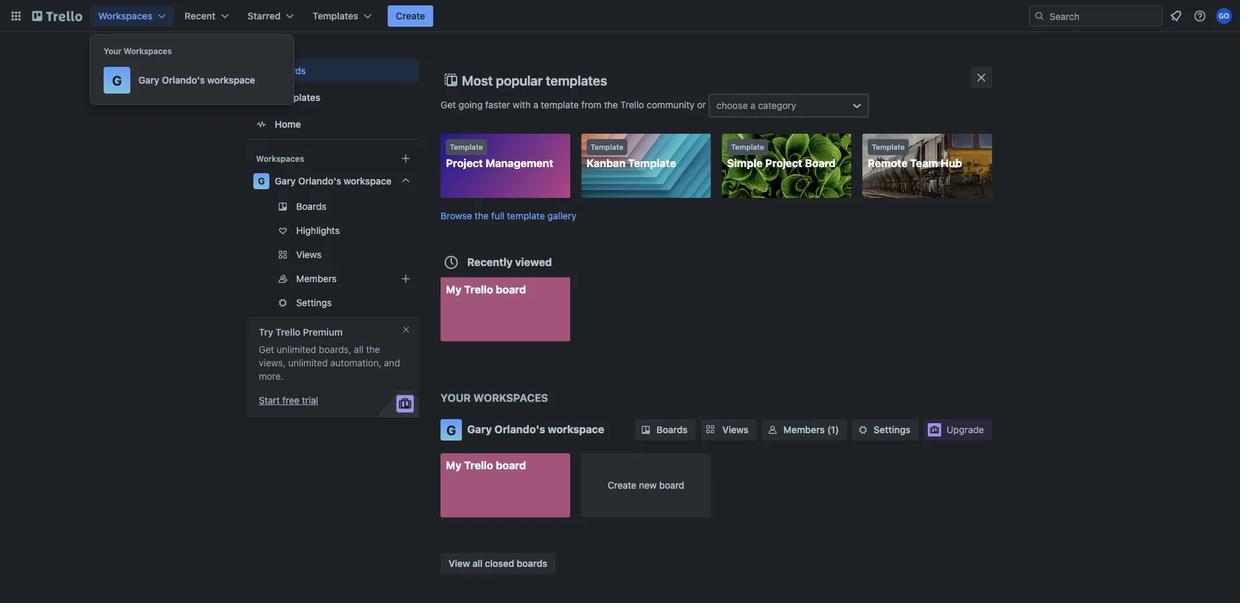 Task type: vqa. For each thing, say whether or not it's contained in the screenshot.
the right Gary
yes



Task type: describe. For each thing, give the bounding box(es) containing it.
2 vertical spatial orlando's
[[495, 423, 545, 436]]

kanban
[[587, 157, 626, 170]]

0 horizontal spatial gary orlando's workspace
[[138, 75, 255, 86]]

workspaces inside popup button
[[98, 10, 153, 21]]

1 vertical spatial g
[[258, 176, 265, 187]]

1 horizontal spatial a
[[751, 100, 756, 111]]

0 horizontal spatial views
[[296, 249, 322, 260]]

2 vertical spatial gary orlando's workspace
[[467, 423, 604, 436]]

1 vertical spatial views
[[723, 424, 749, 435]]

sm image for boards
[[639, 423, 653, 437]]

0 notifications image
[[1168, 8, 1184, 24]]

hub
[[941, 157, 962, 170]]

create for create new board
[[608, 480, 637, 491]]

viewed
[[515, 255, 552, 268]]

members link
[[248, 268, 419, 290]]

1 my trello board link from the top
[[441, 277, 570, 341]]

template for kanban
[[591, 143, 624, 151]]

and
[[384, 357, 400, 368]]

premium
[[303, 327, 343, 338]]

management
[[486, 157, 554, 170]]

template simple project board
[[727, 143, 836, 170]]

browse
[[441, 210, 472, 221]]

highlights link
[[248, 220, 419, 241]]

0 vertical spatial unlimited
[[277, 344, 316, 355]]

2 vertical spatial gary
[[467, 423, 492, 436]]

browse the full template gallery
[[441, 210, 577, 221]]

board for 2nd my trello board link from the bottom of the page
[[496, 283, 526, 296]]

community
[[647, 99, 695, 110]]

boards link for views
[[635, 419, 696, 441]]

automation,
[[330, 357, 382, 368]]

start free trial button
[[259, 394, 318, 407]]

template right kanban at the top of page
[[628, 157, 676, 170]]

project inside template simple project board
[[766, 157, 803, 170]]

view
[[449, 558, 470, 569]]

2 horizontal spatial g
[[447, 422, 456, 438]]

0 horizontal spatial settings link
[[248, 292, 419, 314]]

the for try trello premium get unlimited boards, all the views, unlimited automation, and more.
[[366, 344, 380, 355]]

1 horizontal spatial settings link
[[853, 419, 919, 441]]

views,
[[259, 357, 286, 368]]

all inside button
[[473, 558, 483, 569]]

start
[[259, 395, 280, 406]]

back to home image
[[32, 5, 82, 27]]

2 my trello board from the top
[[446, 459, 526, 472]]

template kanban template
[[587, 143, 676, 170]]

boards,
[[319, 344, 352, 355]]

template for remote
[[872, 143, 905, 151]]

templates link
[[248, 86, 419, 110]]

category
[[758, 100, 797, 111]]

0 vertical spatial views link
[[248, 244, 419, 266]]

trello inside try trello premium get unlimited boards, all the views, unlimited automation, and more.
[[276, 327, 301, 338]]

0 vertical spatial template
[[541, 99, 579, 110]]

1 vertical spatial workspaces
[[124, 46, 172, 56]]

choose
[[717, 100, 748, 111]]

search image
[[1035, 11, 1045, 21]]

add image
[[398, 271, 414, 287]]

members for members (1)
[[784, 424, 825, 435]]

workspaces
[[474, 392, 548, 404]]

create a workspace image
[[398, 150, 414, 167]]

template project management
[[446, 143, 554, 170]]

most
[[462, 72, 493, 88]]

trial
[[302, 395, 318, 406]]

full
[[491, 210, 505, 221]]

your
[[104, 46, 122, 56]]

workspaces button
[[90, 5, 174, 27]]

0 horizontal spatial workspace
[[207, 75, 255, 86]]

most popular templates
[[462, 72, 607, 88]]

home
[[275, 119, 301, 130]]

free
[[282, 395, 300, 406]]

templates inside dropdown button
[[313, 10, 358, 21]]

template remote team hub
[[868, 143, 962, 170]]

starred
[[248, 10, 281, 21]]

1 my from the top
[[446, 283, 462, 296]]

create button
[[388, 5, 433, 27]]

simple
[[727, 157, 763, 170]]

(1)
[[828, 424, 839, 435]]

primary element
[[0, 0, 1241, 32]]

2 vertical spatial board
[[659, 480, 685, 491]]

create for create
[[396, 10, 425, 21]]

browse the full template gallery link
[[441, 210, 577, 221]]

new
[[639, 480, 657, 491]]

templates
[[546, 72, 607, 88]]

upgrade
[[947, 424, 984, 435]]

highlights
[[296, 225, 340, 236]]

template for simple
[[731, 143, 764, 151]]

recent
[[185, 10, 216, 21]]

project inside template project management
[[446, 157, 483, 170]]

faster
[[485, 99, 510, 110]]

0 horizontal spatial settings
[[296, 297, 332, 308]]

sm image
[[766, 423, 780, 437]]

going
[[459, 99, 483, 110]]



Task type: locate. For each thing, give the bounding box(es) containing it.
workspaces down home
[[256, 154, 304, 163]]

1 vertical spatial the
[[475, 210, 489, 221]]

boards link up templates link
[[248, 59, 419, 83]]

1 horizontal spatial create
[[608, 480, 637, 491]]

boards
[[517, 558, 548, 569]]

1 sm image from the left
[[639, 423, 653, 437]]

boards link for highlights
[[248, 196, 419, 217]]

recent button
[[177, 5, 237, 27]]

0 horizontal spatial g
[[112, 72, 122, 88]]

gary
[[138, 75, 159, 86], [275, 176, 296, 187], [467, 423, 492, 436]]

settings right (1)
[[874, 424, 911, 435]]

from
[[582, 99, 602, 110]]

1 vertical spatial orlando's
[[298, 176, 341, 187]]

2 horizontal spatial workspace
[[548, 423, 604, 436]]

0 vertical spatial views
[[296, 249, 322, 260]]

0 vertical spatial the
[[604, 99, 618, 110]]

views link left sm icon
[[701, 419, 757, 441]]

1 vertical spatial my trello board link
[[441, 453, 570, 518]]

your workspaces
[[104, 46, 172, 56]]

0 horizontal spatial all
[[354, 344, 364, 355]]

Search field
[[1045, 6, 1162, 26]]

sm image
[[639, 423, 653, 437], [857, 423, 870, 437]]

my trello board
[[446, 283, 526, 296], [446, 459, 526, 472]]

1 horizontal spatial project
[[766, 157, 803, 170]]

2 my trello board link from the top
[[441, 453, 570, 518]]

views link down highlights link
[[248, 244, 419, 266]]

members (1)
[[784, 424, 839, 435]]

1 horizontal spatial all
[[473, 558, 483, 569]]

0 vertical spatial gary orlando's workspace
[[138, 75, 255, 86]]

1 vertical spatial all
[[473, 558, 483, 569]]

1 vertical spatial settings link
[[853, 419, 919, 441]]

templates right the starred dropdown button on the left of the page
[[313, 10, 358, 21]]

1 vertical spatial settings
[[874, 424, 911, 435]]

0 vertical spatial board
[[496, 283, 526, 296]]

0 horizontal spatial orlando's
[[162, 75, 205, 86]]

1 vertical spatial gary
[[275, 176, 296, 187]]

try trello premium get unlimited boards, all the views, unlimited automation, and more.
[[259, 327, 400, 382]]

template up remote
[[872, 143, 905, 151]]

boards link up highlights link
[[248, 196, 419, 217]]

workspaces right your
[[124, 46, 172, 56]]

gary orlando (garyorlando) image
[[1217, 8, 1233, 24]]

views
[[296, 249, 322, 260], [723, 424, 749, 435]]

2 vertical spatial the
[[366, 344, 380, 355]]

members
[[296, 273, 337, 284], [784, 424, 825, 435]]

0 vertical spatial create
[[396, 10, 425, 21]]

0 vertical spatial my trello board link
[[441, 277, 570, 341]]

0 vertical spatial templates
[[313, 10, 358, 21]]

boards for highlights
[[296, 201, 327, 212]]

members down highlights
[[296, 273, 337, 284]]

boards up new
[[657, 424, 688, 435]]

2 vertical spatial workspace
[[548, 423, 604, 436]]

0 vertical spatial all
[[354, 344, 364, 355]]

sm image inside boards link
[[639, 423, 653, 437]]

boards right board icon
[[275, 65, 306, 76]]

choose a category
[[717, 100, 797, 111]]

sm image for settings
[[857, 423, 870, 437]]

1 vertical spatial unlimited
[[288, 357, 328, 368]]

2 horizontal spatial the
[[604, 99, 618, 110]]

a right choose
[[751, 100, 756, 111]]

boards
[[275, 65, 306, 76], [296, 201, 327, 212], [657, 424, 688, 435]]

views down highlights
[[296, 249, 322, 260]]

unlimited up views,
[[277, 344, 316, 355]]

settings link right (1)
[[853, 419, 919, 441]]

template inside template project management
[[450, 143, 483, 151]]

get inside try trello premium get unlimited boards, all the views, unlimited automation, and more.
[[259, 344, 274, 355]]

gary orlando's workspace down recent at the top left of the page
[[138, 75, 255, 86]]

1 horizontal spatial gary orlando's workspace
[[275, 176, 392, 187]]

upgrade button
[[924, 419, 992, 441]]

1 vertical spatial boards
[[296, 201, 327, 212]]

project left board on the right of page
[[766, 157, 803, 170]]

views link
[[248, 244, 419, 266], [701, 419, 757, 441]]

or
[[697, 99, 706, 110]]

starred button
[[240, 5, 302, 27]]

0 vertical spatial workspaces
[[98, 10, 153, 21]]

0 horizontal spatial the
[[366, 344, 380, 355]]

1 horizontal spatial g
[[258, 176, 265, 187]]

0 horizontal spatial a
[[533, 99, 539, 110]]

template down 'going'
[[450, 143, 483, 151]]

view all closed boards
[[449, 558, 548, 569]]

orlando's up highlights
[[298, 176, 341, 187]]

0 horizontal spatial sm image
[[639, 423, 653, 437]]

the right from
[[604, 99, 618, 110]]

2 horizontal spatial orlando's
[[495, 423, 545, 436]]

settings up premium at the bottom of the page
[[296, 297, 332, 308]]

the left full
[[475, 210, 489, 221]]

1 horizontal spatial views
[[723, 424, 749, 435]]

1 vertical spatial views link
[[701, 419, 757, 441]]

template down templates
[[541, 99, 579, 110]]

all inside try trello premium get unlimited boards, all the views, unlimited automation, and more.
[[354, 344, 364, 355]]

1 horizontal spatial settings
[[874, 424, 911, 435]]

1 vertical spatial templates
[[275, 92, 321, 103]]

views left sm icon
[[723, 424, 749, 435]]

2 vertical spatial boards link
[[635, 419, 696, 441]]

members left (1)
[[784, 424, 825, 435]]

1 vertical spatial members
[[784, 424, 825, 435]]

create inside create button
[[396, 10, 425, 21]]

0 horizontal spatial create
[[396, 10, 425, 21]]

1 vertical spatial my trello board
[[446, 459, 526, 472]]

gary orlando's workspace down workspaces
[[467, 423, 604, 436]]

g
[[112, 72, 122, 88], [258, 176, 265, 187], [447, 422, 456, 438]]

start free trial
[[259, 395, 318, 406]]

boards for views
[[657, 424, 688, 435]]

template board image
[[253, 90, 270, 106]]

board image
[[253, 63, 270, 79]]

gary orlando's workspace
[[138, 75, 255, 86], [275, 176, 392, 187], [467, 423, 604, 436]]

settings link
[[248, 292, 419, 314], [853, 419, 919, 441]]

0 horizontal spatial project
[[446, 157, 483, 170]]

templates
[[313, 10, 358, 21], [275, 92, 321, 103]]

1 vertical spatial workspace
[[344, 176, 392, 187]]

0 vertical spatial boards link
[[248, 59, 419, 83]]

1 vertical spatial my
[[446, 459, 462, 472]]

sm image right (1)
[[857, 423, 870, 437]]

1 vertical spatial boards link
[[248, 196, 419, 217]]

1 horizontal spatial members
[[784, 424, 825, 435]]

1 horizontal spatial orlando's
[[298, 176, 341, 187]]

more.
[[259, 371, 284, 382]]

template
[[541, 99, 579, 110], [507, 210, 545, 221]]

get left 'going'
[[441, 99, 456, 110]]

1 horizontal spatial sm image
[[857, 423, 870, 437]]

the
[[604, 99, 618, 110], [475, 210, 489, 221], [366, 344, 380, 355]]

1 my trello board from the top
[[446, 283, 526, 296]]

1 vertical spatial template
[[507, 210, 545, 221]]

0 vertical spatial orlando's
[[162, 75, 205, 86]]

unlimited
[[277, 344, 316, 355], [288, 357, 328, 368]]

project up browse
[[446, 157, 483, 170]]

try
[[259, 327, 273, 338]]

create new board
[[608, 480, 685, 491]]

workspaces up your workspaces
[[98, 10, 153, 21]]

orlando's
[[162, 75, 205, 86], [298, 176, 341, 187], [495, 423, 545, 436]]

the for get going faster with a template from the trello community or
[[604, 99, 618, 110]]

boards link up new
[[635, 419, 696, 441]]

trello
[[621, 99, 644, 110], [464, 283, 493, 296], [276, 327, 301, 338], [464, 459, 493, 472]]

view all closed boards button
[[441, 553, 556, 574]]

template
[[450, 143, 483, 151], [591, 143, 624, 151], [731, 143, 764, 151], [872, 143, 905, 151], [628, 157, 676, 170]]

1 vertical spatial board
[[496, 459, 526, 472]]

template right full
[[507, 210, 545, 221]]

0 vertical spatial settings link
[[248, 292, 419, 314]]

recently viewed
[[467, 255, 552, 268]]

template up kanban at the top of page
[[591, 143, 624, 151]]

2 vertical spatial workspaces
[[256, 154, 304, 163]]

get going faster with a template from the trello community or
[[441, 99, 709, 110]]

home image
[[253, 116, 270, 132]]

popular
[[496, 72, 543, 88]]

all up automation,
[[354, 344, 364, 355]]

0 horizontal spatial views link
[[248, 244, 419, 266]]

your
[[441, 392, 471, 404]]

0 horizontal spatial get
[[259, 344, 274, 355]]

gallery
[[548, 210, 577, 221]]

0 vertical spatial settings
[[296, 297, 332, 308]]

boards link
[[248, 59, 419, 83], [248, 196, 419, 217], [635, 419, 696, 441]]

1 horizontal spatial gary
[[275, 176, 296, 187]]

board
[[496, 283, 526, 296], [496, 459, 526, 472], [659, 480, 685, 491]]

board for 1st my trello board link from the bottom of the page
[[496, 459, 526, 472]]

0 vertical spatial members
[[296, 273, 337, 284]]

all right view
[[473, 558, 483, 569]]

get
[[441, 99, 456, 110], [259, 344, 274, 355]]

1 horizontal spatial views link
[[701, 419, 757, 441]]

your workspaces
[[441, 392, 548, 404]]

1 horizontal spatial the
[[475, 210, 489, 221]]

settings link down members 'link'
[[248, 292, 419, 314]]

0 horizontal spatial gary
[[138, 75, 159, 86]]

project
[[446, 157, 483, 170], [766, 157, 803, 170]]

all
[[354, 344, 364, 355], [473, 558, 483, 569]]

a right with
[[533, 99, 539, 110]]

boards up highlights
[[296, 201, 327, 212]]

2 project from the left
[[766, 157, 803, 170]]

recently
[[467, 255, 513, 268]]

1 horizontal spatial workspace
[[344, 176, 392, 187]]

0 vertical spatial gary
[[138, 75, 159, 86]]

0 horizontal spatial members
[[296, 273, 337, 284]]

0 vertical spatial my trello board
[[446, 283, 526, 296]]

2 sm image from the left
[[857, 423, 870, 437]]

orlando's down your workspaces
[[162, 75, 205, 86]]

remote
[[868, 157, 908, 170]]

workspace
[[207, 75, 255, 86], [344, 176, 392, 187], [548, 423, 604, 436]]

the inside try trello premium get unlimited boards, all the views, unlimited automation, and more.
[[366, 344, 380, 355]]

get up views,
[[259, 344, 274, 355]]

templates button
[[305, 5, 380, 27]]

create
[[396, 10, 425, 21], [608, 480, 637, 491]]

2 vertical spatial boards
[[657, 424, 688, 435]]

template for project
[[450, 143, 483, 151]]

1 horizontal spatial get
[[441, 99, 456, 110]]

templates up home
[[275, 92, 321, 103]]

2 horizontal spatial gary
[[467, 423, 492, 436]]

board
[[805, 157, 836, 170]]

my trello board link
[[441, 277, 570, 341], [441, 453, 570, 518]]

team
[[911, 157, 938, 170]]

gary orlando's workspace up highlights link
[[275, 176, 392, 187]]

the up automation,
[[366, 344, 380, 355]]

members for members
[[296, 273, 337, 284]]

1 project from the left
[[446, 157, 483, 170]]

settings
[[296, 297, 332, 308], [874, 424, 911, 435]]

0 vertical spatial get
[[441, 99, 456, 110]]

my
[[446, 283, 462, 296], [446, 459, 462, 472]]

2 horizontal spatial gary orlando's workspace
[[467, 423, 604, 436]]

1 vertical spatial get
[[259, 344, 274, 355]]

a
[[533, 99, 539, 110], [751, 100, 756, 111]]

closed
[[485, 558, 514, 569]]

sm image up create new board
[[639, 423, 653, 437]]

0 vertical spatial workspace
[[207, 75, 255, 86]]

0 vertical spatial boards
[[275, 65, 306, 76]]

2 my from the top
[[446, 459, 462, 472]]

members inside 'link'
[[296, 273, 337, 284]]

1 vertical spatial gary orlando's workspace
[[275, 176, 392, 187]]

template inside template simple project board
[[731, 143, 764, 151]]

0 vertical spatial g
[[112, 72, 122, 88]]

with
[[513, 99, 531, 110]]

orlando's down workspaces
[[495, 423, 545, 436]]

unlimited down boards,
[[288, 357, 328, 368]]

template inside template remote team hub
[[872, 143, 905, 151]]

1 vertical spatial create
[[608, 480, 637, 491]]

open information menu image
[[1194, 9, 1207, 23]]

0 vertical spatial my
[[446, 283, 462, 296]]

template up simple
[[731, 143, 764, 151]]

2 vertical spatial g
[[447, 422, 456, 438]]

home link
[[248, 112, 419, 136]]



